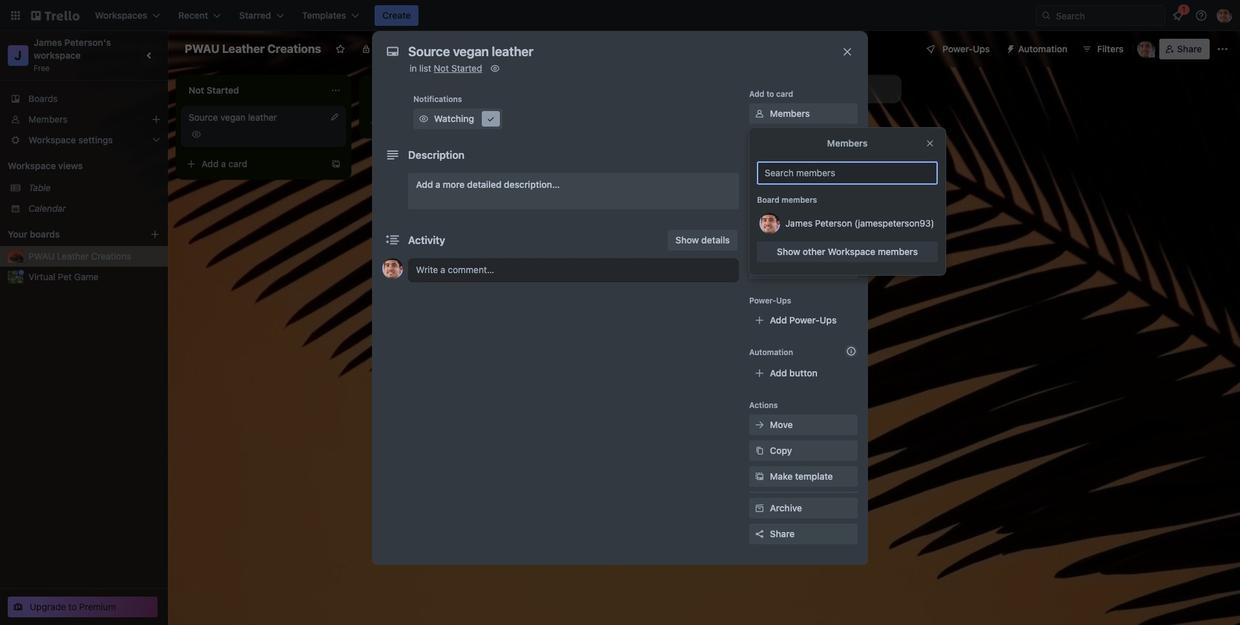 Task type: vqa. For each thing, say whether or not it's contained in the screenshot.
Workspace to the right
yes



Task type: locate. For each thing, give the bounding box(es) containing it.
upgrade to premium link
[[8, 597, 158, 618]]

0 horizontal spatial members
[[28, 114, 67, 125]]

0 horizontal spatial james peterson (jamespeterson93) image
[[760, 213, 780, 234]]

1 horizontal spatial to
[[767, 89, 774, 99]]

ups up the add power-ups
[[776, 296, 791, 306]]

ups
[[973, 43, 990, 54], [776, 296, 791, 306], [820, 315, 837, 326]]

1 vertical spatial members
[[878, 246, 918, 257]]

vegan
[[220, 112, 246, 123]]

sm image down actions
[[753, 419, 766, 432]]

private button
[[354, 39, 414, 59]]

add inside 'link'
[[416, 179, 433, 190]]

attachment
[[770, 211, 820, 222]]

add a card button down 'notifications'
[[364, 112, 509, 133]]

add a card down the source vegan leather
[[202, 158, 247, 169]]

1 vertical spatial list
[[804, 83, 817, 94]]

0 vertical spatial to
[[767, 89, 774, 99]]

j
[[14, 48, 22, 63]]

members
[[782, 195, 817, 205], [878, 246, 918, 257]]

1 horizontal spatial pwau
[[185, 42, 220, 56]]

0 horizontal spatial add a card button
[[181, 154, 326, 174]]

sm image
[[1000, 39, 1018, 57], [753, 107, 766, 120], [417, 112, 430, 125], [484, 112, 497, 125], [753, 133, 766, 146], [753, 236, 766, 249], [753, 444, 766, 457], [753, 502, 766, 515]]

share
[[1177, 43, 1202, 54], [770, 528, 795, 539]]

watching
[[434, 113, 474, 124]]

1 vertical spatial power-ups
[[749, 296, 791, 306]]

1 vertical spatial leather
[[57, 251, 89, 262]]

members down the boards
[[28, 114, 67, 125]]

2 horizontal spatial a
[[435, 179, 440, 190]]

workspace down james peterson (jamespeterson93)
[[828, 246, 876, 257]]

automation up add button
[[749, 348, 793, 357]]

1 horizontal spatial list
[[804, 83, 817, 94]]

list
[[419, 63, 431, 74], [804, 83, 817, 94]]

1 vertical spatial james peterson (jamespeterson93) image
[[760, 213, 780, 234]]

your boards with 2 items element
[[8, 227, 130, 242]]

fields
[[806, 263, 831, 274]]

ups down fields
[[820, 315, 837, 326]]

card down 'notifications'
[[412, 117, 431, 128]]

0 horizontal spatial show
[[676, 234, 699, 245]]

james up cover link
[[786, 218, 813, 229]]

sm image for move
[[753, 419, 766, 432]]

add board image
[[150, 229, 160, 240]]

1 horizontal spatial pwau leather creations
[[185, 42, 321, 56]]

members
[[770, 108, 810, 119], [28, 114, 67, 125], [827, 138, 868, 149]]

members down another
[[770, 108, 810, 119]]

0 vertical spatial james peterson (jamespeterson93) image
[[1137, 40, 1155, 58]]

2 horizontal spatial card
[[776, 89, 793, 99]]

card
[[776, 89, 793, 99], [412, 117, 431, 128], [228, 158, 247, 169]]

sm image left checklist
[[753, 159, 766, 172]]

0 vertical spatial power-
[[943, 43, 973, 54]]

Write a comment text field
[[408, 258, 739, 282]]

Board name text field
[[178, 39, 328, 59]]

0 vertical spatial ups
[[973, 43, 990, 54]]

show menu image
[[1216, 43, 1229, 56]]

0 vertical spatial james
[[34, 37, 62, 48]]

sm image
[[489, 62, 502, 75], [753, 159, 766, 172], [753, 419, 766, 432], [753, 470, 766, 483]]

1 vertical spatial workspace
[[828, 246, 876, 257]]

board for board
[[439, 43, 464, 54]]

1 vertical spatial to
[[68, 601, 77, 612]]

1 vertical spatial ups
[[776, 296, 791, 306]]

automation button
[[1000, 39, 1075, 59]]

2 vertical spatial card
[[228, 158, 247, 169]]

workspace
[[34, 50, 81, 61]]

creations
[[267, 42, 321, 56], [91, 251, 131, 262]]

sm image inside cover link
[[753, 236, 766, 249]]

sm image inside checklist link
[[753, 159, 766, 172]]

1 vertical spatial pwau
[[28, 251, 55, 262]]

1 horizontal spatial ups
[[820, 315, 837, 326]]

sm image left copy
[[753, 444, 766, 457]]

labels link
[[749, 129, 858, 150]]

workspace up table
[[8, 160, 56, 171]]

ups inside add power-ups link
[[820, 315, 837, 326]]

to right upgrade
[[68, 601, 77, 612]]

create button
[[375, 5, 419, 26]]

0 horizontal spatial workspace
[[8, 160, 56, 171]]

james peterson (jamespeterson93) image up cover
[[760, 213, 780, 234]]

boards link
[[0, 88, 168, 109]]

james peterson (jamespeterson93) image right filters
[[1137, 40, 1155, 58]]

1 horizontal spatial automation
[[1018, 43, 1068, 54]]

premium
[[79, 601, 116, 612]]

1 vertical spatial add a card button
[[181, 154, 326, 174]]

1 horizontal spatial james peterson (jamespeterson93) image
[[1217, 8, 1233, 23]]

2 vertical spatial ups
[[820, 315, 837, 326]]

0 vertical spatial leather
[[222, 42, 265, 56]]

1 horizontal spatial members
[[878, 246, 918, 257]]

0 horizontal spatial board
[[439, 43, 464, 54]]

sm image down add to card
[[753, 107, 766, 120]]

to up the labels at the top of page
[[767, 89, 774, 99]]

add a card button
[[364, 112, 509, 133], [181, 154, 326, 174]]

0 horizontal spatial power-ups
[[749, 296, 791, 306]]

create from template… image
[[331, 159, 341, 169]]

2 horizontal spatial members
[[827, 138, 868, 149]]

1 vertical spatial james peterson (jamespeterson93) image
[[382, 258, 403, 279]]

another
[[769, 83, 802, 94]]

share down archive
[[770, 528, 795, 539]]

0 vertical spatial add a card
[[385, 117, 431, 128]]

custom fields button
[[749, 262, 858, 275]]

sm image right power-ups "button"
[[1000, 39, 1018, 57]]

0 horizontal spatial members
[[782, 195, 817, 205]]

0 vertical spatial james peterson (jamespeterson93) image
[[1217, 8, 1233, 23]]

1 notification image
[[1171, 8, 1186, 23]]

members link down the boards
[[0, 109, 168, 130]]

1 vertical spatial share button
[[749, 524, 858, 545]]

a left more
[[435, 179, 440, 190]]

Search field
[[1052, 6, 1165, 25]]

1 horizontal spatial workspace
[[828, 246, 876, 257]]

workspace
[[8, 160, 56, 171], [828, 246, 876, 257]]

1 vertical spatial james
[[786, 218, 813, 229]]

sm image inside make template "link"
[[753, 470, 766, 483]]

0 horizontal spatial james
[[34, 37, 62, 48]]

free
[[34, 63, 50, 73]]

1 horizontal spatial power-ups
[[943, 43, 990, 54]]

share left show menu icon
[[1177, 43, 1202, 54]]

1 horizontal spatial show
[[777, 246, 800, 257]]

1 vertical spatial share
[[770, 528, 795, 539]]

james peterson (jamespeterson93) image
[[1137, 40, 1155, 58], [760, 213, 780, 234]]

share button
[[1159, 39, 1210, 59], [749, 524, 858, 545]]

members up attachment
[[782, 195, 817, 205]]

sm image for checklist
[[753, 159, 766, 172]]

add a card down 'notifications'
[[385, 117, 431, 128]]

to for premium
[[68, 601, 77, 612]]

members link up the "labels" link
[[749, 103, 858, 124]]

creations left star or unstar board image
[[267, 42, 321, 56]]

card down vegan
[[228, 158, 247, 169]]

list right another
[[804, 83, 817, 94]]

list right 'in'
[[419, 63, 431, 74]]

sm image inside the archive "link"
[[753, 502, 766, 515]]

star or unstar board image
[[335, 44, 346, 54]]

None text field
[[402, 40, 828, 63]]

board for board members
[[757, 195, 780, 205]]

1 vertical spatial power-
[[749, 296, 776, 306]]

0 vertical spatial creations
[[267, 42, 321, 56]]

members up 'search members' 'text box'
[[827, 138, 868, 149]]

1 vertical spatial add a card
[[202, 158, 247, 169]]

sm image left archive
[[753, 502, 766, 515]]

source vegan leather link
[[189, 111, 338, 124]]

sm image for make template
[[753, 470, 766, 483]]

0 vertical spatial card
[[776, 89, 793, 99]]

list inside button
[[804, 83, 817, 94]]

power-ups inside "button"
[[943, 43, 990, 54]]

0 horizontal spatial a
[[221, 158, 226, 169]]

0 vertical spatial pwau leather creations
[[185, 42, 321, 56]]

share button down 1 notification image
[[1159, 39, 1210, 59]]

sm image for automation
[[1000, 39, 1018, 57]]

0 horizontal spatial members link
[[0, 109, 168, 130]]

0 horizontal spatial pwau leather creations
[[28, 251, 131, 262]]

to
[[767, 89, 774, 99], [68, 601, 77, 612]]

leather
[[222, 42, 265, 56], [57, 251, 89, 262]]

1 horizontal spatial creations
[[267, 42, 321, 56]]

sm image inside move link
[[753, 419, 766, 432]]

show left details
[[676, 234, 699, 245]]

0 horizontal spatial ups
[[776, 296, 791, 306]]

ups left automation button
[[973, 43, 990, 54]]

james up workspace
[[34, 37, 62, 48]]

peterson
[[815, 218, 852, 229]]

2 vertical spatial power-
[[789, 315, 820, 326]]

board up in list not started on the top of the page
[[439, 43, 464, 54]]

description…
[[504, 179, 560, 190]]

show
[[676, 234, 699, 245], [777, 246, 800, 257]]

0 vertical spatial members
[[782, 195, 817, 205]]

make template link
[[749, 466, 858, 487]]

members link
[[749, 103, 858, 124], [0, 109, 168, 130]]

0 horizontal spatial share button
[[749, 524, 858, 545]]

a down the source vegan leather
[[221, 158, 226, 169]]

sm image left cover
[[753, 236, 766, 249]]

pwau
[[185, 42, 220, 56], [28, 251, 55, 262]]

checklist
[[770, 160, 810, 171]]

1 vertical spatial card
[[412, 117, 431, 128]]

board up attachment
[[757, 195, 780, 205]]

2 horizontal spatial ups
[[973, 43, 990, 54]]

james peterson (jamespeterson93) image
[[1217, 8, 1233, 23], [382, 258, 403, 279]]

0 vertical spatial automation
[[1018, 43, 1068, 54]]

1 horizontal spatial share
[[1177, 43, 1202, 54]]

1 horizontal spatial james
[[786, 218, 813, 229]]

0 vertical spatial share button
[[1159, 39, 1210, 59]]

james inside the james peterson's workspace free
[[34, 37, 62, 48]]

0 horizontal spatial card
[[228, 158, 247, 169]]

archive
[[770, 503, 802, 514]]

make
[[770, 471, 793, 482]]

1 horizontal spatial add a card button
[[364, 112, 509, 133]]

edit card image
[[329, 112, 340, 122]]

1 vertical spatial board
[[757, 195, 780, 205]]

automation
[[1018, 43, 1068, 54], [749, 348, 793, 357]]

0 horizontal spatial list
[[419, 63, 431, 74]]

attachment button
[[749, 207, 858, 227]]

0 vertical spatial power-ups
[[943, 43, 990, 54]]

1 horizontal spatial a
[[404, 117, 409, 128]]

copy link
[[749, 441, 858, 461]]

creations up virtual pet game "link"
[[91, 251, 131, 262]]

boards
[[28, 93, 58, 104]]

add a card button down source vegan leather link
[[181, 154, 326, 174]]

not started link
[[434, 63, 482, 74]]

1 vertical spatial automation
[[749, 348, 793, 357]]

sm image inside copy link
[[753, 444, 766, 457]]

0 horizontal spatial creations
[[91, 251, 131, 262]]

archive link
[[749, 498, 858, 519]]

1 vertical spatial pwau leather creations
[[28, 251, 131, 262]]

1 vertical spatial show
[[777, 246, 800, 257]]

source
[[189, 112, 218, 123]]

1 horizontal spatial leather
[[222, 42, 265, 56]]

1 horizontal spatial power-
[[789, 315, 820, 326]]

sm image for copy
[[753, 444, 766, 457]]

in list not started
[[410, 63, 482, 74]]

pwau leather creations
[[185, 42, 321, 56], [28, 251, 131, 262]]

0 vertical spatial add a card button
[[364, 112, 509, 133]]

filters
[[1097, 43, 1124, 54]]

0 vertical spatial pwau
[[185, 42, 220, 56]]

(jamespeterson93)
[[855, 218, 934, 229]]

pwau inside the board name text field
[[185, 42, 220, 56]]

open information menu image
[[1195, 9, 1208, 22]]

0 vertical spatial a
[[404, 117, 409, 128]]

sm image inside automation button
[[1000, 39, 1018, 57]]

members down (jamespeterson93)
[[878, 246, 918, 257]]

power-
[[943, 43, 973, 54], [749, 296, 776, 306], [789, 315, 820, 326]]

pwau leather creations inside the board name text field
[[185, 42, 321, 56]]

0 horizontal spatial james peterson (jamespeterson93) image
[[382, 258, 403, 279]]

0 vertical spatial list
[[419, 63, 431, 74]]

show up custom
[[777, 246, 800, 257]]

0 vertical spatial board
[[439, 43, 464, 54]]

sm image down 'notifications'
[[417, 112, 430, 125]]

a up the description
[[404, 117, 409, 128]]

card up the labels at the top of page
[[776, 89, 793, 99]]

share button down the archive "link"
[[749, 524, 858, 545]]

sm image left the labels at the top of page
[[753, 133, 766, 146]]

sm image left make
[[753, 470, 766, 483]]

add another list
[[749, 83, 817, 94]]

2 horizontal spatial power-
[[943, 43, 973, 54]]

automation down search icon
[[1018, 43, 1068, 54]]

0 vertical spatial share
[[1177, 43, 1202, 54]]

power-ups
[[943, 43, 990, 54], [749, 296, 791, 306]]

2 vertical spatial a
[[435, 179, 440, 190]]

james
[[34, 37, 62, 48], [786, 218, 813, 229]]



Task type: describe. For each thing, give the bounding box(es) containing it.
template
[[795, 471, 833, 482]]

details
[[701, 234, 730, 245]]

creations inside the board name text field
[[267, 42, 321, 56]]

detailed
[[467, 179, 502, 190]]

0 horizontal spatial add a card
[[202, 158, 247, 169]]

1 vertical spatial a
[[221, 158, 226, 169]]

custom fields
[[770, 263, 831, 274]]

add a more detailed description…
[[416, 179, 560, 190]]

copy
[[770, 445, 792, 456]]

your
[[8, 229, 27, 240]]

0 horizontal spatial share
[[770, 528, 795, 539]]

leather inside the board name text field
[[222, 42, 265, 56]]

actions
[[749, 401, 778, 410]]

show for show other workspace members
[[777, 246, 800, 257]]

james peterson (jamespeterson93)
[[786, 218, 934, 229]]

show details link
[[668, 230, 738, 251]]

virtual pet game link
[[28, 271, 160, 284]]

0 horizontal spatial leather
[[57, 251, 89, 262]]

0 vertical spatial workspace
[[8, 160, 56, 171]]

started
[[451, 63, 482, 74]]

dates button
[[749, 181, 858, 202]]

labels
[[770, 134, 798, 145]]

pwau leather creations inside pwau leather creations link
[[28, 251, 131, 262]]

add another list button
[[726, 75, 902, 103]]

1 horizontal spatial members link
[[749, 103, 858, 124]]

customize views image
[[478, 43, 491, 56]]

1 horizontal spatial members
[[770, 108, 810, 119]]

board members
[[757, 195, 817, 205]]

0 horizontal spatial automation
[[749, 348, 793, 357]]

custom
[[770, 263, 803, 274]]

power- inside "button"
[[943, 43, 973, 54]]

private
[[377, 43, 407, 54]]

dates
[[770, 185, 795, 196]]

table link
[[28, 182, 160, 194]]

add button
[[770, 368, 818, 379]]

pet
[[58, 271, 72, 282]]

calendar
[[28, 203, 66, 214]]

cover
[[770, 237, 795, 248]]

1 horizontal spatial card
[[412, 117, 431, 128]]

0 horizontal spatial power-
[[749, 296, 776, 306]]

filters button
[[1078, 39, 1128, 59]]

virtual
[[28, 271, 55, 282]]

create
[[382, 10, 411, 21]]

move
[[770, 419, 793, 430]]

j link
[[8, 45, 28, 66]]

leather
[[248, 112, 277, 123]]

1 horizontal spatial add a card
[[385, 117, 431, 128]]

primary element
[[0, 0, 1240, 31]]

james for james peterson's workspace free
[[34, 37, 62, 48]]

search image
[[1041, 10, 1052, 21]]

sm image down customize views image
[[489, 62, 502, 75]]

sm image inside the "labels" link
[[753, 133, 766, 146]]

show other workspace members
[[777, 246, 918, 257]]

other
[[803, 246, 826, 257]]

james peterson's workspace link
[[34, 37, 113, 61]]

sm image for archive
[[753, 502, 766, 515]]

show for show details
[[676, 234, 699, 245]]

upgrade to premium
[[30, 601, 116, 612]]

power-ups button
[[917, 39, 998, 59]]

add power-ups link
[[749, 310, 858, 331]]

notifications
[[413, 94, 462, 104]]

automation inside button
[[1018, 43, 1068, 54]]

source vegan leather
[[189, 112, 277, 123]]

add a more detailed description… link
[[408, 173, 739, 209]]

game
[[74, 271, 99, 282]]

show details
[[676, 234, 730, 245]]

description
[[408, 149, 465, 161]]

sm image for watching
[[417, 112, 430, 125]]

show other workspace members link
[[757, 242, 938, 262]]

not
[[434, 63, 449, 74]]

button
[[789, 368, 818, 379]]

add power-ups
[[770, 315, 837, 326]]

add to card
[[749, 89, 793, 99]]

boards
[[30, 229, 60, 240]]

checklist link
[[749, 155, 858, 176]]

james peterson's workspace free
[[34, 37, 113, 73]]

add button button
[[749, 363, 858, 384]]

make template
[[770, 471, 833, 482]]

calendar link
[[28, 202, 160, 215]]

1 vertical spatial creations
[[91, 251, 131, 262]]

a inside 'link'
[[435, 179, 440, 190]]

0 horizontal spatial pwau
[[28, 251, 55, 262]]

watching button
[[413, 109, 503, 129]]

activity
[[408, 234, 445, 246]]

cover link
[[749, 233, 858, 253]]

Search members text field
[[757, 161, 938, 185]]

to for card
[[767, 89, 774, 99]]

workspace views
[[8, 160, 83, 171]]

views
[[58, 160, 83, 171]]

your boards
[[8, 229, 60, 240]]

pwau leather creations link
[[28, 250, 160, 263]]

peterson's
[[64, 37, 111, 48]]

james for james peterson (jamespeterson93)
[[786, 218, 813, 229]]

ups inside power-ups "button"
[[973, 43, 990, 54]]

table
[[28, 182, 51, 193]]

virtual pet game
[[28, 271, 99, 282]]

more
[[443, 179, 465, 190]]

sm image right watching
[[484, 112, 497, 125]]

1 horizontal spatial james peterson (jamespeterson93) image
[[1137, 40, 1155, 58]]

sm image for members
[[753, 107, 766, 120]]

upgrade
[[30, 601, 66, 612]]

move link
[[749, 415, 858, 435]]

sm image for cover
[[753, 236, 766, 249]]

in
[[410, 63, 417, 74]]

board link
[[417, 39, 472, 59]]

1 horizontal spatial share button
[[1159, 39, 1210, 59]]



